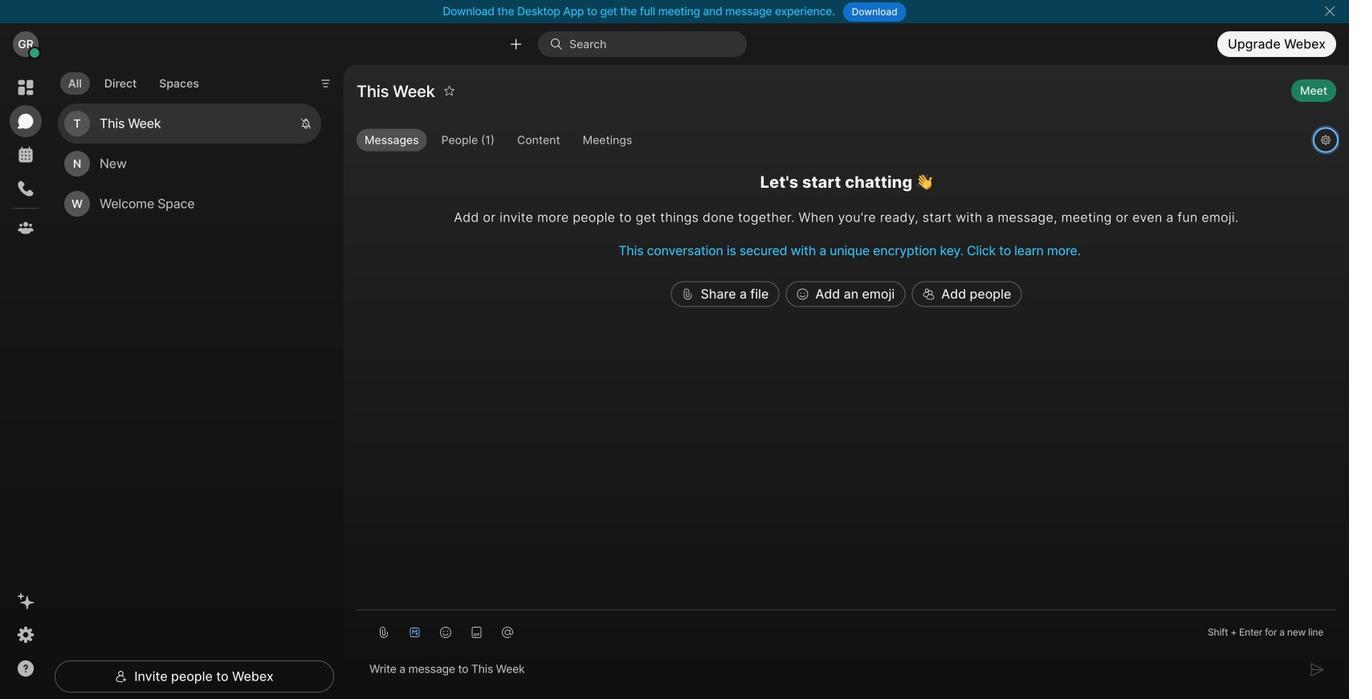 Task type: locate. For each thing, give the bounding box(es) containing it.
welcome space list item
[[58, 184, 321, 224]]

this week, notifications are muted for this space list item
[[58, 104, 321, 144]]

2 horizontal spatial wrapper image
[[796, 288, 809, 301]]

emoji image
[[439, 626, 452, 639]]

wrapper image
[[29, 48, 40, 59], [922, 288, 935, 301], [115, 671, 128, 683]]

1 horizontal spatial wrapper image
[[115, 671, 128, 683]]

notifications are muted for this space image
[[300, 118, 312, 129], [300, 118, 312, 129]]

gifs image
[[470, 626, 483, 639]]

what's new image
[[16, 592, 35, 611]]

messaging, has no new notifications image
[[16, 112, 35, 131]]

navigation
[[0, 65, 51, 700]]

message composer toolbar element
[[357, 611, 1336, 648]]

2 horizontal spatial wrapper image
[[922, 288, 935, 301]]

new list item
[[58, 144, 321, 184]]

help image
[[16, 659, 35, 679]]

tab list
[[56, 63, 211, 100]]

1 vertical spatial wrapper image
[[922, 288, 935, 301]]

meetings image
[[16, 145, 35, 165]]

wrapper image
[[550, 38, 569, 51], [682, 288, 694, 301], [796, 288, 809, 301]]

settings image
[[16, 626, 35, 645]]

connect people image
[[508, 36, 524, 52]]

0 horizontal spatial wrapper image
[[29, 48, 40, 59]]

group
[[357, 129, 1308, 155]]



Task type: vqa. For each thing, say whether or not it's contained in the screenshot.
the right wrapper icon
yes



Task type: describe. For each thing, give the bounding box(es) containing it.
calls image
[[16, 179, 35, 198]]

dashboard image
[[16, 78, 35, 97]]

1 horizontal spatial wrapper image
[[682, 288, 694, 301]]

markdown image
[[409, 626, 421, 639]]

2 vertical spatial wrapper image
[[115, 671, 128, 683]]

view space settings image
[[1320, 127, 1331, 153]]

cancel_16 image
[[1324, 5, 1336, 18]]

add to favorites image
[[444, 78, 455, 104]]

mention image
[[501, 626, 514, 639]]

file attachment image
[[377, 626, 390, 639]]

webex tab list
[[10, 71, 42, 244]]

filter by image
[[319, 77, 332, 90]]

0 vertical spatial wrapper image
[[29, 48, 40, 59]]

0 horizontal spatial wrapper image
[[550, 38, 569, 51]]

teams, has no new notifications image
[[16, 218, 35, 238]]



